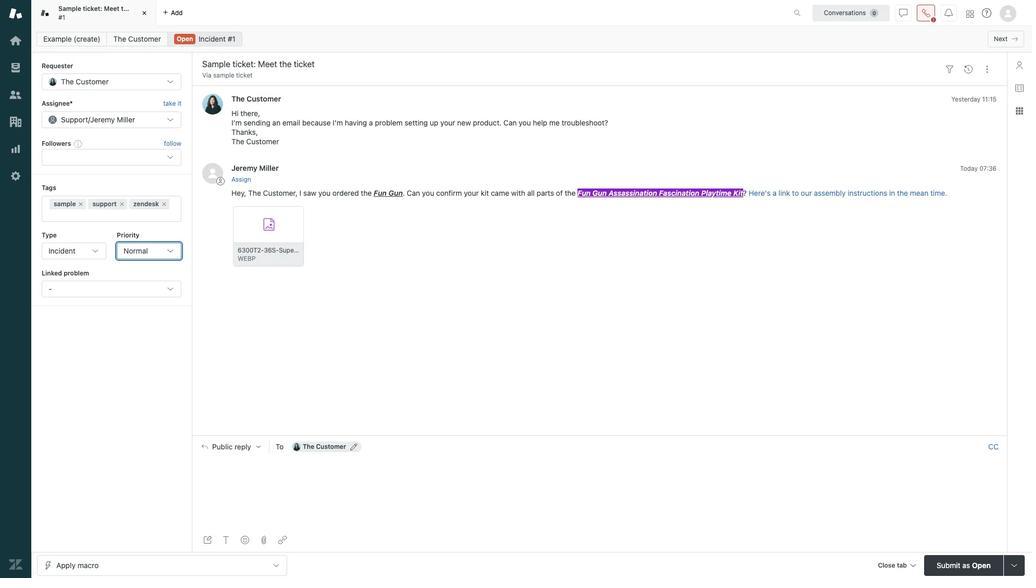 Task type: locate. For each thing, give the bounding box(es) containing it.
support / jeremy miller
[[61, 115, 135, 124]]

problem inside 'hi there, i'm sending an email because i'm having a problem setting up your new product. can you help me troubleshoot? thanks, the customer'
[[375, 119, 403, 127]]

0 horizontal spatial open
[[177, 35, 193, 43]]

tab
[[31, 0, 156, 26]]

0 horizontal spatial i'm
[[231, 119, 242, 127]]

1 vertical spatial incident
[[48, 247, 76, 255]]

gun left the assassination
[[593, 189, 607, 197]]

remove image for zendesk
[[161, 201, 167, 207]]

fun right of at the top right
[[578, 189, 591, 197]]

in
[[889, 189, 895, 197]]

#1 up via sample ticket
[[228, 34, 235, 43]]

1 horizontal spatial i'm
[[333, 119, 343, 127]]

the customer right the customer@example.com icon
[[303, 443, 346, 451]]

kit
[[481, 189, 489, 197]]

your right up
[[440, 119, 455, 127]]

take
[[163, 100, 176, 108]]

#1 inside secondary element
[[228, 34, 235, 43]]

0 vertical spatial a
[[369, 119, 373, 127]]

a inside 'hi there, i'm sending an email because i'm having a problem setting up your new product. can you help me troubleshoot? thanks, the customer'
[[369, 119, 373, 127]]

0 vertical spatial avatar image
[[202, 94, 223, 115]]

jeremy right support
[[90, 115, 115, 124]]

sample down tags
[[54, 200, 76, 208]]

jeremy up assign
[[231, 164, 257, 173]]

admin image
[[9, 169, 22, 183]]

customer inside 'hi there, i'm sending an email because i'm having a problem setting up your new product. can you help me troubleshoot? thanks, the customer'
[[246, 137, 279, 146]]

1 gun from the left
[[389, 189, 403, 197]]

1 horizontal spatial problem
[[375, 119, 403, 127]]

the down requester
[[61, 77, 74, 86]]

you left confirm
[[422, 189, 434, 197]]

submit
[[937, 561, 960, 570]]

customer inside secondary element
[[128, 34, 161, 43]]

miller up the customer,
[[259, 164, 279, 173]]

customer left edit user image
[[316, 443, 346, 451]]

0 vertical spatial sample
[[213, 71, 234, 79]]

incident up via
[[199, 34, 226, 43]]

submit as open
[[937, 561, 991, 570]]

0 horizontal spatial gun
[[389, 189, 403, 197]]

#1
[[58, 13, 65, 21], [228, 34, 235, 43]]

help
[[533, 119, 547, 127]]

1 vertical spatial can
[[407, 189, 420, 197]]

the customer down requester
[[61, 77, 109, 86]]

incident inside secondary element
[[199, 34, 226, 43]]

gun right ordered
[[389, 189, 403, 197]]

problem left the setting on the top of page
[[375, 119, 403, 127]]

add link (cmd k) image
[[278, 536, 287, 545]]

to
[[276, 443, 284, 451]]

incident inside popup button
[[48, 247, 76, 255]]

knowledge image
[[1015, 84, 1024, 92]]

displays possible ticket submission types image
[[1010, 562, 1019, 570]]

the up hi
[[231, 95, 245, 103]]

remove image
[[78, 201, 84, 207], [161, 201, 167, 207]]

filter image
[[946, 65, 954, 73]]

fun
[[374, 189, 387, 197], [578, 189, 591, 197]]

miller right '/'
[[117, 115, 135, 124]]

you left help on the top right of the page
[[519, 119, 531, 127]]

the down thanks,
[[231, 137, 244, 146]]

customers image
[[9, 88, 22, 102]]

you right saw
[[318, 189, 331, 197]]

0 vertical spatial jeremy
[[90, 115, 115, 124]]

ticket
[[133, 5, 150, 13], [236, 71, 253, 79]]

customer up '/'
[[76, 77, 109, 86]]

sample right via
[[213, 71, 234, 79]]

0 vertical spatial open
[[177, 35, 193, 43]]

sending
[[244, 119, 270, 127]]

open
[[177, 35, 193, 43], [972, 561, 991, 570]]

thanks,
[[231, 128, 258, 137]]

apps image
[[1015, 107, 1024, 115]]

i'm
[[231, 119, 242, 127], [333, 119, 343, 127]]

1 horizontal spatial incident
[[199, 34, 226, 43]]

customer up there,
[[247, 95, 281, 103]]

remove image right zendesk
[[161, 201, 167, 207]]

followers element
[[42, 149, 181, 166]]

0 vertical spatial #1
[[58, 13, 65, 21]]

product.
[[473, 119, 502, 127]]

the right meet
[[121, 5, 131, 13]]

button displays agent's chat status as invisible. image
[[899, 9, 908, 17]]

public
[[212, 443, 233, 451]]

0 vertical spatial your
[[440, 119, 455, 127]]

0 vertical spatial incident
[[199, 34, 226, 43]]

0 vertical spatial miller
[[117, 115, 135, 124]]

ticket inside sample ticket: meet the ticket #1
[[133, 5, 150, 13]]

ticket right via
[[236, 71, 253, 79]]

reporting image
[[9, 142, 22, 156]]

example (create)
[[43, 34, 100, 43]]

normal button
[[117, 243, 181, 260]]

your left kit at the left top
[[464, 189, 479, 197]]

1 i'm from the left
[[231, 119, 242, 127]]

here's
[[749, 189, 771, 197]]

as
[[962, 561, 970, 570]]

can right .
[[407, 189, 420, 197]]

meet
[[104, 5, 119, 13]]

1 horizontal spatial the customer link
[[231, 95, 281, 103]]

1 vertical spatial the customer link
[[231, 95, 281, 103]]

avatar image left hi
[[202, 94, 223, 115]]

it
[[178, 100, 181, 108]]

support
[[61, 115, 88, 124]]

a right "having"
[[369, 119, 373, 127]]

via
[[202, 71, 211, 79]]

the customer inside requester element
[[61, 77, 109, 86]]

a left link
[[773, 189, 777, 197]]

?
[[743, 189, 747, 197]]

confirm
[[436, 189, 462, 197]]

zendesk
[[133, 200, 159, 208]]

1 horizontal spatial sample
[[213, 71, 234, 79]]

2 remove image from the left
[[161, 201, 167, 207]]

1 vertical spatial sample
[[54, 200, 76, 208]]

0 vertical spatial ticket
[[133, 5, 150, 13]]

1 horizontal spatial jeremy
[[231, 164, 257, 173]]

requester
[[42, 62, 73, 70]]

requester element
[[42, 74, 181, 90]]

insert emojis image
[[241, 536, 249, 545]]

the customer link up there,
[[231, 95, 281, 103]]

1 vertical spatial ticket
[[236, 71, 253, 79]]

zendesk products image
[[966, 10, 974, 17]]

views image
[[9, 61, 22, 75]]

0 horizontal spatial jeremy
[[90, 115, 115, 124]]

0 horizontal spatial incident
[[48, 247, 76, 255]]

yesterday 11:15
[[951, 96, 997, 103]]

customer down the close image on the top left of the page
[[128, 34, 161, 43]]

assignee*
[[42, 100, 73, 108]]

a
[[369, 119, 373, 127], [773, 189, 777, 197]]

1 horizontal spatial miller
[[259, 164, 279, 173]]

problem
[[375, 119, 403, 127], [64, 269, 89, 277]]

0 vertical spatial the customer link
[[107, 32, 168, 46]]

1 vertical spatial problem
[[64, 269, 89, 277]]

1 horizontal spatial your
[[464, 189, 479, 197]]

avatar image
[[202, 94, 223, 115], [202, 163, 223, 184]]

an
[[272, 119, 280, 127]]

take it
[[163, 100, 181, 108]]

1 horizontal spatial can
[[504, 119, 517, 127]]

sample
[[213, 71, 234, 79], [54, 200, 76, 208]]

priority
[[117, 231, 139, 239]]

i'm left "having"
[[333, 119, 343, 127]]

0 horizontal spatial a
[[369, 119, 373, 127]]

apply
[[56, 561, 76, 570]]

events image
[[964, 65, 973, 73]]

2 horizontal spatial you
[[519, 119, 531, 127]]

add
[[171, 9, 183, 16]]

here's a link to our assembly instructions in the mean time. link
[[749, 189, 947, 197]]

0 horizontal spatial fun
[[374, 189, 387, 197]]

the down sample ticket: meet the ticket #1
[[113, 34, 126, 43]]

1 vertical spatial avatar image
[[202, 163, 223, 184]]

fun left .
[[374, 189, 387, 197]]

0 horizontal spatial your
[[440, 119, 455, 127]]

incident down type
[[48, 247, 76, 255]]

the customer
[[113, 34, 161, 43], [61, 77, 109, 86], [231, 95, 281, 103], [303, 443, 346, 451]]

jeremy miller assign
[[231, 164, 279, 183]]

take it button
[[163, 99, 181, 109]]

1 horizontal spatial remove image
[[161, 201, 167, 207]]

follow button
[[164, 139, 181, 149]]

you inside 'hi there, i'm sending an email because i'm having a problem setting up your new product. can you help me troubleshoot? thanks, the customer'
[[519, 119, 531, 127]]

can right product.
[[504, 119, 517, 127]]

normal
[[124, 247, 148, 255]]

webp link
[[233, 206, 304, 267]]

the inside sample ticket: meet the ticket #1
[[121, 5, 131, 13]]

1 fun from the left
[[374, 189, 387, 197]]

0 horizontal spatial can
[[407, 189, 420, 197]]

followers
[[42, 140, 71, 147]]

(create)
[[74, 34, 100, 43]]

1 vertical spatial jeremy
[[231, 164, 257, 173]]

0 vertical spatial problem
[[375, 119, 403, 127]]

customer down sending
[[246, 137, 279, 146]]

the customer down the close image on the top left of the page
[[113, 34, 161, 43]]

1 horizontal spatial gun
[[593, 189, 607, 197]]

can
[[504, 119, 517, 127], [407, 189, 420, 197]]

conversations
[[824, 9, 866, 16]]

0 vertical spatial can
[[504, 119, 517, 127]]

the customer up there,
[[231, 95, 281, 103]]

0 horizontal spatial miller
[[117, 115, 135, 124]]

macro
[[78, 561, 99, 570]]

secondary element
[[31, 29, 1032, 50]]

1 vertical spatial miller
[[259, 164, 279, 173]]

open down add
[[177, 35, 193, 43]]

0 horizontal spatial remove image
[[78, 201, 84, 207]]

07:36
[[980, 165, 997, 173]]

remove image for sample
[[78, 201, 84, 207]]

i'm down hi
[[231, 119, 242, 127]]

hi there, i'm sending an email because i'm having a problem setting up your new product. can you help me troubleshoot? thanks, the customer
[[231, 109, 608, 146]]

assassination
[[609, 189, 657, 197]]

0 horizontal spatial #1
[[58, 13, 65, 21]]

the customer link down the close image on the top left of the page
[[107, 32, 168, 46]]

draft mode image
[[203, 536, 212, 545]]

today
[[960, 165, 978, 173]]

1 remove image from the left
[[78, 201, 84, 207]]

1 vertical spatial #1
[[228, 34, 235, 43]]

open right as on the bottom right of the page
[[972, 561, 991, 570]]

the inside 'hi there, i'm sending an email because i'm having a problem setting up your new product. can you help me troubleshoot? thanks, the customer'
[[231, 137, 244, 146]]

the
[[121, 5, 131, 13], [361, 189, 372, 197], [565, 189, 576, 197], [897, 189, 908, 197]]

miller
[[117, 115, 135, 124], [259, 164, 279, 173]]

follow
[[164, 140, 181, 147]]

Today 07:36 text field
[[960, 165, 997, 173]]

1 vertical spatial open
[[972, 561, 991, 570]]

problem down incident popup button
[[64, 269, 89, 277]]

1 horizontal spatial fun
[[578, 189, 591, 197]]

1 horizontal spatial a
[[773, 189, 777, 197]]

link
[[779, 189, 790, 197]]

ticket right meet
[[133, 5, 150, 13]]

0 horizontal spatial ticket
[[133, 5, 150, 13]]

1 vertical spatial a
[[773, 189, 777, 197]]

0 horizontal spatial the customer link
[[107, 32, 168, 46]]

gun
[[389, 189, 403, 197], [593, 189, 607, 197]]

of
[[556, 189, 563, 197]]

customer context image
[[1015, 61, 1024, 69]]

jeremy
[[90, 115, 115, 124], [231, 164, 257, 173]]

avatar image left assign
[[202, 163, 223, 184]]

the right hey,
[[248, 189, 261, 197]]

1 horizontal spatial #1
[[228, 34, 235, 43]]

close image
[[139, 8, 150, 18]]

playtime
[[701, 189, 732, 197]]

can inside 'hi there, i'm sending an email because i'm having a problem setting up your new product. can you help me troubleshoot? thanks, the customer'
[[504, 119, 517, 127]]

time.
[[930, 189, 947, 197]]

#1 down sample
[[58, 13, 65, 21]]

get started image
[[9, 34, 22, 47]]

hey, the customer, i saw you ordered the fun gun . can you confirm your kit came with all parts of the fun gun assassination fascination playtime kit ? here's a link to our assembly instructions in the mean time.
[[231, 189, 947, 197]]

remove image left support
[[78, 201, 84, 207]]



Task type: describe. For each thing, give the bounding box(es) containing it.
parts
[[537, 189, 554, 197]]

incident button
[[42, 243, 106, 260]]

mean
[[910, 189, 928, 197]]

hey,
[[231, 189, 246, 197]]

miller inside 'jeremy miller assign'
[[259, 164, 279, 173]]

close
[[878, 562, 895, 569]]

0 horizontal spatial sample
[[54, 200, 76, 208]]

yesterday
[[951, 96, 980, 103]]

customer inside requester element
[[76, 77, 109, 86]]

with
[[511, 189, 525, 197]]

tab
[[897, 562, 907, 569]]

jeremy inside assignee* "element"
[[90, 115, 115, 124]]

conversationlabel log
[[192, 86, 1007, 436]]

zendesk support image
[[9, 7, 22, 20]]

2 avatar image from the top
[[202, 163, 223, 184]]

public reply
[[212, 443, 251, 451]]

Yesterday 11:15 text field
[[951, 96, 997, 103]]

example (create) button
[[36, 32, 107, 46]]

jeremy miller link
[[231, 164, 279, 173]]

#1 inside sample ticket: meet the ticket #1
[[58, 13, 65, 21]]

main element
[[0, 0, 31, 579]]

-
[[48, 285, 52, 294]]

type
[[42, 231, 57, 239]]

customer,
[[263, 189, 298, 197]]

tags
[[42, 184, 56, 192]]

/
[[88, 115, 90, 124]]

via sample ticket
[[202, 71, 253, 79]]

there,
[[240, 109, 260, 118]]

today 07:36
[[960, 165, 997, 173]]

next button
[[988, 31, 1024, 47]]

up
[[430, 119, 438, 127]]

tabs tab list
[[31, 0, 783, 26]]

tab containing sample ticket: meet the ticket
[[31, 0, 156, 26]]

saw
[[303, 189, 316, 197]]

new
[[457, 119, 471, 127]]

troubleshoot?
[[562, 119, 608, 127]]

the customer inside conversationlabel log
[[231, 95, 281, 103]]

jeremy inside 'jeremy miller assign'
[[231, 164, 257, 173]]

2 fun from the left
[[578, 189, 591, 197]]

edit user image
[[350, 444, 358, 451]]

1 vertical spatial your
[[464, 189, 479, 197]]

because
[[302, 119, 331, 127]]

fascination
[[659, 189, 699, 197]]

format text image
[[222, 536, 230, 545]]

customer@example.com image
[[292, 443, 301, 451]]

setting
[[405, 119, 428, 127]]

assign
[[231, 176, 251, 183]]

remove image
[[119, 201, 125, 207]]

1 avatar image from the top
[[202, 94, 223, 115]]

all
[[527, 189, 535, 197]]

0 horizontal spatial you
[[318, 189, 331, 197]]

to
[[792, 189, 799, 197]]

incident #1
[[199, 34, 235, 43]]

public reply button
[[192, 436, 269, 458]]

ordered
[[333, 189, 359, 197]]

hide composer image
[[595, 432, 604, 440]]

the inside requester element
[[61, 77, 74, 86]]

i
[[299, 189, 301, 197]]

notifications image
[[945, 9, 953, 17]]

2 i'm from the left
[[333, 119, 343, 127]]

ticket:
[[83, 5, 102, 13]]

add attachment image
[[260, 536, 268, 545]]

the customer inside secondary element
[[113, 34, 161, 43]]

your inside 'hi there, i'm sending an email because i'm having a problem setting up your new product. can you help me troubleshoot? thanks, the customer'
[[440, 119, 455, 127]]

0 horizontal spatial problem
[[64, 269, 89, 277]]

sample
[[58, 5, 81, 13]]

our
[[801, 189, 812, 197]]

miller inside assignee* "element"
[[117, 115, 135, 124]]

conversations button
[[813, 4, 890, 21]]

came
[[491, 189, 509, 197]]

assignee* element
[[42, 111, 181, 128]]

2 gun from the left
[[593, 189, 607, 197]]

ticket actions image
[[983, 65, 991, 73]]

the right the customer@example.com icon
[[303, 443, 314, 451]]

zendesk image
[[9, 558, 22, 572]]

sample ticket: meet the ticket #1
[[58, 5, 150, 21]]

incident for incident #1
[[199, 34, 226, 43]]

linked
[[42, 269, 62, 277]]

assign button
[[231, 175, 251, 184]]

cc button
[[988, 443, 999, 452]]

kit
[[733, 189, 743, 197]]

info on adding followers image
[[74, 140, 82, 148]]

incident for incident
[[48, 247, 76, 255]]

having
[[345, 119, 367, 127]]

open inside secondary element
[[177, 35, 193, 43]]

the right of at the top right
[[565, 189, 576, 197]]

the right in at the right of the page
[[897, 189, 908, 197]]

cc
[[988, 443, 999, 451]]

close tab button
[[873, 555, 920, 578]]

Subject field
[[200, 58, 938, 70]]

get help image
[[982, 8, 991, 18]]

1 horizontal spatial you
[[422, 189, 434, 197]]

.
[[403, 189, 405, 197]]

support
[[93, 200, 117, 208]]

email
[[282, 119, 300, 127]]

linked problem
[[42, 269, 89, 277]]

organizations image
[[9, 115, 22, 129]]

add button
[[156, 0, 189, 26]]

instructions
[[848, 189, 887, 197]]

me
[[549, 119, 560, 127]]

1 horizontal spatial ticket
[[236, 71, 253, 79]]

1 horizontal spatial open
[[972, 561, 991, 570]]

the inside secondary element
[[113, 34, 126, 43]]

linked problem element
[[42, 281, 181, 298]]

close tab
[[878, 562, 907, 569]]

apply macro
[[56, 561, 99, 570]]

11:15
[[982, 96, 997, 103]]

the right ordered
[[361, 189, 372, 197]]

the customer link inside secondary element
[[107, 32, 168, 46]]

reply
[[235, 443, 251, 451]]

next
[[994, 35, 1008, 43]]

example
[[43, 34, 72, 43]]



Task type: vqa. For each thing, say whether or not it's contained in the screenshot.
second IT'S from the left
no



